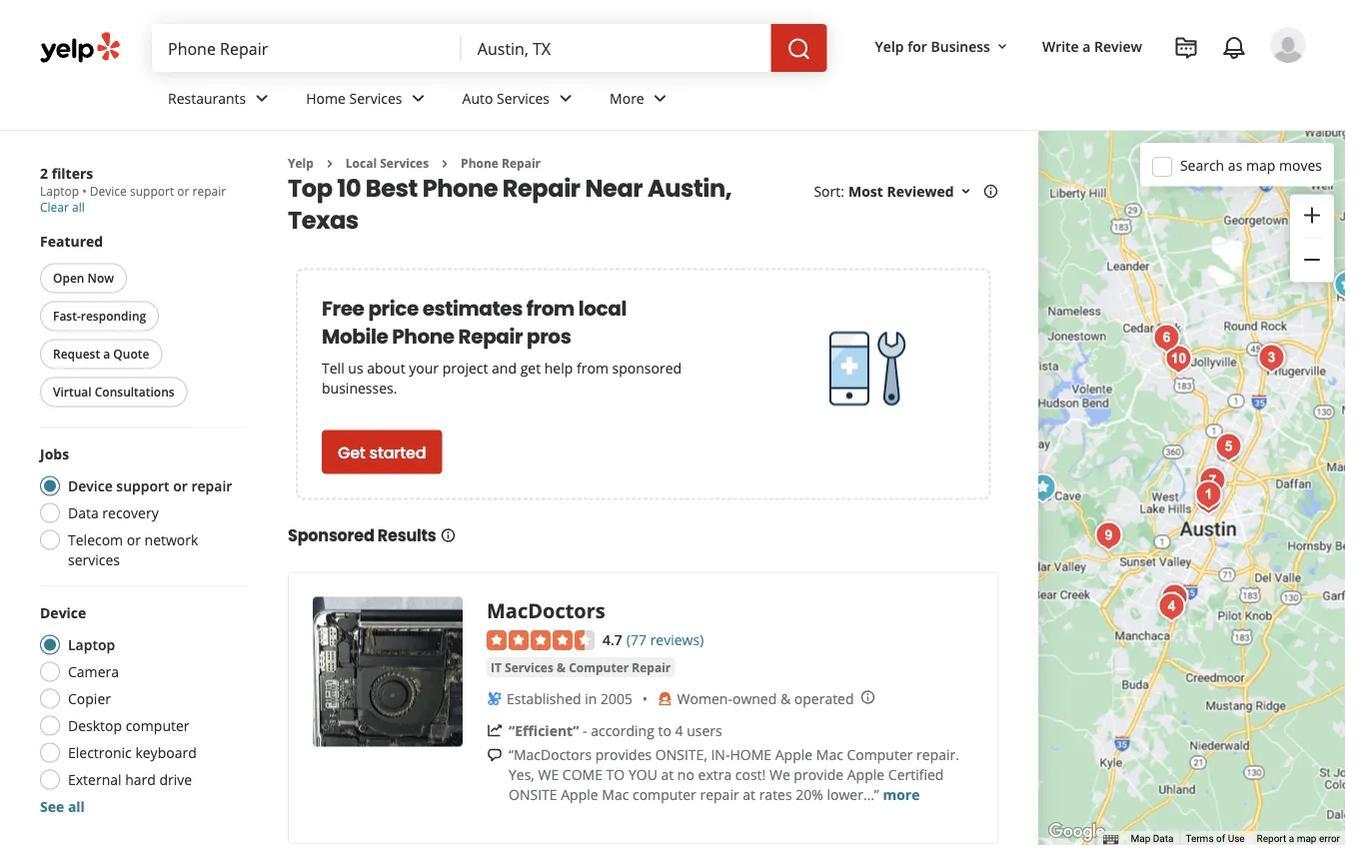 Task type: locate. For each thing, give the bounding box(es) containing it.
24 chevron down v2 image left auto
[[406, 86, 430, 110]]

computer down 4.7
[[569, 659, 629, 676]]

1 option group from the top
[[34, 444, 248, 570]]

none field up home
[[168, 37, 446, 59]]

24 chevron down v2 image right more at the left top of page
[[648, 86, 672, 110]]

keyboard
[[135, 744, 197, 763]]

0 vertical spatial or
[[177, 183, 189, 199]]

notifications image
[[1222, 36, 1246, 60]]

24 chevron down v2 image inside more link
[[648, 86, 672, 110]]

yelp for "yelp" 'link'
[[288, 155, 314, 171]]

device inside the 2 filters laptop • device support or repair clear all
[[90, 183, 127, 199]]

repair inside the 2 filters laptop • device support or repair clear all
[[192, 183, 226, 199]]

services right auto
[[497, 89, 550, 108]]

we
[[538, 765, 559, 784]]

macdoctors image
[[1023, 468, 1063, 508]]

according
[[591, 721, 654, 740]]

it
[[491, 659, 502, 676]]

1 horizontal spatial 24 chevron down v2 image
[[554, 86, 578, 110]]

device up the data recovery
[[68, 477, 113, 496]]

data up telecom
[[68, 504, 99, 523]]

open now button
[[40, 263, 127, 293]]

2 vertical spatial repair
[[700, 785, 739, 804]]

repair
[[502, 155, 541, 171], [502, 171, 580, 205], [458, 322, 523, 350], [632, 659, 671, 676]]

•
[[82, 183, 87, 199]]

0 horizontal spatial yelp
[[288, 155, 314, 171]]

yelp left for
[[875, 36, 904, 55]]

0 horizontal spatial at
[[661, 765, 674, 784]]

device
[[90, 183, 127, 199], [68, 477, 113, 496], [40, 604, 86, 623]]

2 16 chevron right v2 image from the left
[[437, 156, 453, 172]]

all right see
[[68, 797, 85, 816]]

0 vertical spatial support
[[130, 183, 174, 199]]

responding
[[81, 308, 146, 324]]

16 chevron right v2 image right "yelp" 'link'
[[322, 156, 338, 172]]

services down 4.7 star rating image
[[505, 659, 554, 676]]

1 horizontal spatial 16 chevron down v2 image
[[994, 39, 1010, 55]]

0 horizontal spatial 16 chevron right v2 image
[[322, 156, 338, 172]]

ruby a. image
[[1270, 27, 1306, 63]]

2 horizontal spatial a
[[1289, 833, 1294, 845]]

repair up network
[[191, 477, 232, 496]]

0 vertical spatial all
[[72, 199, 85, 215]]

game republik image
[[1193, 461, 1233, 501]]

24 chevron down v2 image inside restaurants 'link'
[[250, 86, 274, 110]]

computer inside it services & computer repair button
[[569, 659, 629, 676]]

0 vertical spatial laptop
[[40, 183, 79, 199]]

2005
[[601, 689, 633, 708]]

home services
[[306, 89, 402, 108]]

auto
[[462, 89, 493, 108]]

24 chevron down v2 image right auto services at the top of page
[[554, 86, 578, 110]]

map for moves
[[1246, 156, 1276, 175]]

at
[[661, 765, 674, 784], [743, 785, 756, 804]]

device right •
[[90, 183, 127, 199]]

0 horizontal spatial computer
[[569, 659, 629, 676]]

phone repair
[[461, 155, 541, 171]]

16 info v2 image
[[983, 184, 999, 200]]

consultations
[[95, 384, 175, 400]]

1 16 chevron right v2 image from the left
[[322, 156, 338, 172]]

None field
[[168, 37, 446, 59], [477, 37, 755, 59]]

1 horizontal spatial computer
[[633, 785, 696, 804]]

map right as
[[1246, 156, 1276, 175]]

& up established in 2005
[[557, 659, 566, 676]]

phone right the best
[[422, 171, 498, 205]]

repair left the near
[[502, 171, 580, 205]]

0 vertical spatial map
[[1246, 156, 1276, 175]]

0 horizontal spatial &
[[557, 659, 566, 676]]

16 chevron right v2 image for phone repair
[[437, 156, 453, 172]]

1 vertical spatial computer
[[633, 785, 696, 804]]

0 vertical spatial repair
[[192, 183, 226, 199]]

map left error on the bottom
[[1297, 833, 1317, 845]]

computer up keyboard
[[126, 717, 189, 736]]

repair down (77 reviews)
[[632, 659, 671, 676]]

apple
[[775, 745, 813, 764], [847, 765, 885, 784], [561, 785, 598, 804]]

apple up "we" on the right bottom
[[775, 745, 813, 764]]

provides
[[595, 745, 652, 764]]

at left no
[[661, 765, 674, 784]]

quote
[[113, 346, 149, 362]]

&
[[557, 659, 566, 676], [780, 689, 791, 708]]

home services link
[[290, 72, 446, 130]]

24 chevron down v2 image inside home services link
[[406, 86, 430, 110]]

16 chevron down v2 image left 16 info v2 icon
[[958, 184, 974, 200]]

established in 2005
[[507, 689, 633, 708]]

services right home
[[349, 89, 402, 108]]

24 chevron down v2 image
[[406, 86, 430, 110], [554, 86, 578, 110]]

0 horizontal spatial a
[[103, 346, 110, 362]]

terms
[[1186, 833, 1214, 845]]

a left quote at left top
[[103, 346, 110, 362]]

operated
[[794, 689, 854, 708]]

group
[[1290, 194, 1334, 282]]

from right help
[[577, 359, 609, 378]]

24 chevron down v2 image inside auto services link
[[554, 86, 578, 110]]

1 horizontal spatial data
[[1153, 833, 1174, 845]]

see
[[40, 797, 64, 816]]

repair down restaurants 'link'
[[192, 183, 226, 199]]

repair inside top 10 best phone repair near austin, texas
[[502, 171, 580, 205]]

1 horizontal spatial yelp
[[875, 36, 904, 55]]

or inside the telecom or network services
[[127, 531, 141, 550]]

or down restaurants
[[177, 183, 189, 199]]

24 chevron down v2 image
[[250, 86, 274, 110], [648, 86, 672, 110]]

1 24 chevron down v2 image from the left
[[250, 86, 274, 110]]

all
[[72, 199, 85, 215], [68, 797, 85, 816]]

0 horizontal spatial none field
[[168, 37, 446, 59]]

services right local
[[380, 155, 429, 171]]

2 option group from the top
[[34, 603, 248, 817]]

1 vertical spatial device
[[68, 477, 113, 496]]

16 chevron right v2 image for local services
[[322, 156, 338, 172]]

as
[[1228, 156, 1243, 175]]

desktop
[[68, 717, 122, 736]]

16 chevron right v2 image
[[322, 156, 338, 172], [437, 156, 453, 172]]

0 horizontal spatial 24 chevron down v2 image
[[406, 86, 430, 110]]

0 vertical spatial option group
[[34, 444, 248, 570]]

phone inside free price estimates from local mobile phone repair pros tell us about your project and get help from sponsored businesses.
[[392, 322, 454, 350]]

16 speech v2 image
[[487, 747, 503, 763]]

external hard drive
[[68, 771, 192, 790]]

services inside button
[[505, 659, 554, 676]]

repair up and
[[458, 322, 523, 350]]

0 vertical spatial 16 chevron down v2 image
[[994, 39, 1010, 55]]

at down cost!
[[743, 785, 756, 804]]

1 vertical spatial &
[[780, 689, 791, 708]]

1 horizontal spatial apple
[[775, 745, 813, 764]]

0 vertical spatial a
[[1083, 36, 1091, 55]]

a for request
[[103, 346, 110, 362]]

a inside button
[[103, 346, 110, 362]]

a right write
[[1083, 36, 1091, 55]]

0 horizontal spatial computer
[[126, 717, 189, 736]]

16 chevron down v2 image
[[994, 39, 1010, 55], [958, 184, 974, 200]]

local services
[[346, 155, 429, 171]]

0 vertical spatial &
[[557, 659, 566, 676]]

yelp link
[[288, 155, 314, 171]]

apple down come
[[561, 785, 598, 804]]

user actions element
[[859, 25, 1334, 148]]

1 vertical spatial from
[[577, 359, 609, 378]]

0 vertical spatial apple
[[775, 745, 813, 764]]

0 horizontal spatial 16 chevron down v2 image
[[958, 184, 974, 200]]

ubreakifix image
[[1155, 578, 1195, 618]]

report a map error link
[[1257, 833, 1340, 845]]

services for it
[[505, 659, 554, 676]]

0 vertical spatial computer
[[569, 659, 629, 676]]

none field up more at the left top of page
[[477, 37, 755, 59]]

1 vertical spatial option group
[[34, 603, 248, 817]]

laptop down filters
[[40, 183, 79, 199]]

option group containing jobs
[[34, 444, 248, 570]]

1 24 chevron down v2 image from the left
[[406, 86, 430, 110]]

owned
[[732, 689, 777, 708]]

users
[[687, 721, 722, 740]]

10
[[337, 171, 361, 205]]

24 chevron down v2 image for restaurants
[[250, 86, 274, 110]]

option group
[[34, 444, 248, 570], [34, 603, 248, 817]]

0 vertical spatial data
[[68, 504, 99, 523]]

0 horizontal spatial 24 chevron down v2 image
[[250, 86, 274, 110]]

apple up lower…"
[[847, 765, 885, 784]]

None search field
[[152, 24, 831, 72]]

2 vertical spatial device
[[40, 604, 86, 623]]

clear
[[40, 199, 69, 215]]

0 vertical spatial at
[[661, 765, 674, 784]]

2 vertical spatial apple
[[561, 785, 598, 804]]

& inside button
[[557, 659, 566, 676]]

search as map moves
[[1180, 156, 1322, 175]]

1 horizontal spatial 24 chevron down v2 image
[[648, 86, 672, 110]]

1 horizontal spatial 16 chevron right v2 image
[[437, 156, 453, 172]]

all right clear
[[72, 199, 85, 215]]

computer up certified
[[847, 745, 913, 764]]

mac up provide
[[816, 745, 843, 764]]

yelp inside yelp for business button
[[875, 36, 904, 55]]

1 vertical spatial 16 chevron down v2 image
[[958, 184, 974, 200]]

device for device
[[40, 604, 86, 623]]

0 vertical spatial from
[[526, 294, 575, 322]]

data right map at the right of page
[[1153, 833, 1174, 845]]

or up network
[[173, 477, 188, 496]]

2 vertical spatial or
[[127, 531, 141, 550]]

2 none field from the left
[[477, 37, 755, 59]]

frankenstein computers image
[[1209, 427, 1249, 467]]

longhorn mac repair image
[[1252, 338, 1292, 378]]

0 vertical spatial mac
[[816, 745, 843, 764]]

texas
[[288, 203, 359, 237]]

map data
[[1131, 833, 1174, 845]]

1 horizontal spatial map
[[1297, 833, 1317, 845]]

0 vertical spatial device
[[90, 183, 127, 199]]

terms of use link
[[1186, 833, 1245, 845]]

16 chevron down v2 image inside yelp for business button
[[994, 39, 1010, 55]]

women-
[[677, 689, 732, 708]]

data inside option group
[[68, 504, 99, 523]]

mac down to
[[602, 785, 629, 804]]

yelp for yelp for business
[[875, 36, 904, 55]]

24 chevron down v2 image for auto services
[[554, 86, 578, 110]]

& for operated
[[780, 689, 791, 708]]

"efficient" - according to 4 users
[[509, 721, 722, 740]]

laptop
[[40, 183, 79, 199], [68, 636, 115, 655]]

0 horizontal spatial data
[[68, 504, 99, 523]]

it services & computer repair link
[[487, 658, 675, 678]]

macdoctors link
[[487, 597, 605, 625]]

16 chevron down v2 image right business
[[994, 39, 1010, 55]]

phone repair link
[[461, 155, 541, 171]]

map region
[[959, 120, 1346, 845]]

none field find
[[168, 37, 446, 59]]

24 chevron down v2 image right restaurants
[[250, 86, 274, 110]]

0 horizontal spatial mac
[[602, 785, 629, 804]]

1 vertical spatial apple
[[847, 765, 885, 784]]

2 vertical spatial a
[[1289, 833, 1294, 845]]

support
[[130, 183, 174, 199], [116, 477, 170, 496]]

zoom in image
[[1300, 203, 1324, 227]]

1 none field from the left
[[168, 37, 446, 59]]

16 trending v2 image
[[487, 723, 503, 739]]

2 filters laptop • device support or repair clear all
[[40, 163, 226, 215]]

business categories element
[[152, 72, 1306, 130]]

0 vertical spatial computer
[[126, 717, 189, 736]]

16 chevron down v2 image for most reviewed
[[958, 184, 974, 200]]

auto services link
[[446, 72, 594, 130]]

1 vertical spatial computer
[[847, 745, 913, 764]]

& right owned
[[780, 689, 791, 708]]

fast-responding button
[[40, 301, 159, 331]]

1 horizontal spatial computer
[[847, 745, 913, 764]]

0 horizontal spatial map
[[1246, 156, 1276, 175]]

16 chevron right v2 image left phone repair
[[437, 156, 453, 172]]

1 horizontal spatial a
[[1083, 36, 1091, 55]]

copier
[[68, 690, 111, 709]]

macdoctors image
[[313, 597, 463, 747]]

support right •
[[130, 183, 174, 199]]

4.7
[[603, 630, 622, 649]]

laptop up "camera"
[[68, 636, 115, 655]]

1 horizontal spatial none field
[[477, 37, 755, 59]]

info icon image
[[860, 690, 876, 706], [860, 690, 876, 706]]

search
[[1180, 156, 1224, 175]]

1 vertical spatial data
[[1153, 833, 1174, 845]]

1 vertical spatial yelp
[[288, 155, 314, 171]]

computer inside "macdoctors provides onsite, in-home apple mac computer repair. yes, we come to you at no extra cost! we provide apple certified onsite apple mac computer repair at rates 20% lower…"
[[847, 745, 913, 764]]

yelp left 10
[[288, 155, 314, 171]]

drive
[[159, 771, 192, 790]]

longhorn mac repair image
[[1252, 338, 1292, 378]]

more
[[610, 89, 644, 108]]

repair down auto services link
[[502, 155, 541, 171]]

repair.
[[917, 745, 959, 764]]

repair down the extra
[[700, 785, 739, 804]]

free
[[322, 294, 364, 322]]

computer inside option group
[[126, 717, 189, 736]]

16 chevron down v2 image inside most reviewed 'dropdown button'
[[958, 184, 974, 200]]

support up recovery
[[116, 477, 170, 496]]

see all button
[[40, 797, 85, 816]]

device down services
[[40, 604, 86, 623]]

price
[[368, 294, 419, 322]]

from
[[526, 294, 575, 322], [577, 359, 609, 378]]

home
[[730, 745, 772, 764]]

now
[[88, 270, 114, 286]]

a right report
[[1289, 833, 1294, 845]]

from left local on the top left
[[526, 294, 575, 322]]

map for error
[[1297, 833, 1317, 845]]

2 24 chevron down v2 image from the left
[[554, 86, 578, 110]]

phone up your
[[392, 322, 454, 350]]

1 horizontal spatial at
[[743, 785, 756, 804]]

Near text field
[[477, 37, 755, 59]]

virtual
[[53, 384, 92, 400]]

request a quote button
[[40, 339, 162, 369]]

1 horizontal spatial &
[[780, 689, 791, 708]]

0 vertical spatial yelp
[[875, 36, 904, 55]]

1 vertical spatial mac
[[602, 785, 629, 804]]

or down recovery
[[127, 531, 141, 550]]

1 vertical spatial a
[[103, 346, 110, 362]]

1 vertical spatial map
[[1297, 833, 1317, 845]]

(77 reviews) link
[[626, 628, 704, 649]]

computer down no
[[633, 785, 696, 804]]

restaurants
[[168, 89, 246, 108]]

2 24 chevron down v2 image from the left
[[648, 86, 672, 110]]

established
[[507, 689, 581, 708]]

provide
[[794, 765, 844, 784]]

services for home
[[349, 89, 402, 108]]



Task type: vqa. For each thing, say whether or not it's contained in the screenshot.
The About Yelp link
no



Task type: describe. For each thing, give the bounding box(es) containing it.
4
[[675, 721, 683, 740]]

support inside the 2 filters laptop • device support or repair clear all
[[130, 183, 174, 199]]

onsite,
[[655, 745, 707, 764]]

jobs
[[40, 445, 69, 464]]

-
[[583, 721, 587, 740]]

project
[[442, 359, 488, 378]]

for
[[908, 36, 927, 55]]

get
[[338, 441, 365, 464]]

write
[[1042, 36, 1079, 55]]

data recovery
[[68, 504, 159, 523]]

services for local
[[380, 155, 429, 171]]

20%
[[796, 785, 823, 804]]

in-
[[711, 745, 730, 764]]

1 vertical spatial or
[[173, 477, 188, 496]]

24 chevron down v2 image for more
[[648, 86, 672, 110]]

phone down auto
[[461, 155, 499, 171]]

started
[[369, 441, 426, 464]]

fast-responding
[[53, 308, 146, 324]]

16 info v2 image
[[440, 528, 456, 544]]

16 women owned v2 image
[[657, 691, 673, 707]]

it services & computer repair
[[491, 659, 671, 676]]

services for auto
[[497, 89, 550, 108]]

4.7 link
[[603, 628, 622, 649]]

1 horizontal spatial mac
[[816, 745, 843, 764]]

network
[[144, 531, 198, 550]]

top
[[288, 171, 332, 205]]

certified
[[888, 765, 944, 784]]

yelp for business
[[875, 36, 990, 55]]

cost!
[[735, 765, 766, 784]]

1 vertical spatial repair
[[191, 477, 232, 496]]

0 horizontal spatial apple
[[561, 785, 598, 804]]

0 horizontal spatial from
[[526, 294, 575, 322]]

1 horizontal spatial from
[[577, 359, 609, 378]]

projects image
[[1174, 36, 1198, 60]]

business
[[931, 36, 990, 55]]

pro xi image
[[1327, 265, 1346, 305]]

a for write
[[1083, 36, 1091, 55]]

near
[[585, 171, 643, 205]]

desktop computer
[[68, 717, 189, 736]]

more
[[883, 785, 920, 804]]

google image
[[1044, 819, 1110, 845]]

external
[[68, 771, 121, 790]]

fast-
[[53, 308, 81, 324]]

none field near
[[477, 37, 755, 59]]

it services & computer repair button
[[487, 658, 675, 678]]

onsite
[[509, 785, 557, 804]]

(77 reviews)
[[626, 630, 704, 649]]

a for report
[[1289, 833, 1294, 845]]

virtual consultations button
[[40, 377, 188, 407]]

us
[[348, 359, 363, 378]]

review
[[1094, 36, 1142, 55]]

laptop inside the 2 filters laptop • device support or repair clear all
[[40, 183, 79, 199]]

use
[[1228, 833, 1245, 845]]

electronic keyboard
[[68, 744, 197, 763]]

computer inside "macdoctors provides onsite, in-home apple mac computer repair. yes, we come to you at no extra cost! we provide apple certified onsite apple mac computer repair at rates 20% lower…"
[[633, 785, 696, 804]]

about
[[367, 359, 405, 378]]

electronic
[[68, 744, 132, 763]]

1 vertical spatial laptop
[[68, 636, 115, 655]]

recovery
[[102, 504, 159, 523]]

more link
[[883, 785, 920, 804]]

get
[[520, 359, 541, 378]]

rates
[[759, 785, 792, 804]]

phone inside top 10 best phone repair near austin, texas
[[422, 171, 498, 205]]

services
[[68, 551, 120, 570]]

reviewed
[[887, 182, 954, 201]]

rossmann repair group image
[[1189, 475, 1229, 515]]

all inside the 2 filters laptop • device support or repair clear all
[[72, 199, 85, 215]]

error
[[1319, 833, 1340, 845]]

24 chevron down v2 image for home services
[[406, 86, 430, 110]]

keyboard shortcuts image
[[1103, 835, 1119, 845]]

extra
[[698, 765, 732, 784]]

sort:
[[814, 182, 844, 201]]

sponsored
[[612, 359, 682, 378]]

& for computer
[[557, 659, 566, 676]]

local
[[578, 294, 627, 322]]

phone doctor of oakhill image
[[1089, 516, 1129, 556]]

device for device support or repair
[[68, 477, 113, 496]]

search image
[[787, 37, 811, 61]]

4.7 star rating image
[[487, 631, 595, 651]]

2
[[40, 163, 48, 182]]

most
[[848, 182, 883, 201]]

"efficient"
[[509, 721, 579, 740]]

restaurants link
[[152, 72, 290, 130]]

featured
[[40, 232, 103, 251]]

1 vertical spatial at
[[743, 785, 756, 804]]

or inside the 2 filters laptop • device support or repair clear all
[[177, 183, 189, 199]]

option group containing device
[[34, 603, 248, 817]]

cpr cell phone repair austin - lakeline image
[[1147, 318, 1187, 358]]

mobile
[[322, 322, 388, 350]]

telecom or network services
[[68, 531, 198, 570]]

top 10 best phone repair near austin, texas
[[288, 171, 732, 237]]

repair inside free price estimates from local mobile phone repair pros tell us about your project and get help from sponsored businesses.
[[458, 322, 523, 350]]

auto services
[[462, 89, 550, 108]]

filters
[[52, 163, 93, 182]]

map data button
[[1131, 832, 1174, 845]]

to
[[606, 765, 625, 784]]

yes,
[[509, 765, 534, 784]]

lower…"
[[827, 785, 879, 804]]

get started button
[[322, 430, 442, 474]]

featured group
[[36, 231, 248, 411]]

no
[[677, 765, 694, 784]]

data inside 'button'
[[1153, 833, 1174, 845]]

16 established in v2 image
[[487, 691, 503, 707]]

open
[[53, 270, 84, 286]]

device support or repair
[[68, 477, 232, 496]]

free price estimates from local mobile phone repair pros image
[[818, 317, 918, 417]]

to
[[658, 721, 671, 740]]

best
[[366, 171, 418, 205]]

pros
[[527, 322, 571, 350]]

and
[[492, 359, 517, 378]]

request a quote
[[53, 346, 149, 362]]

request
[[53, 346, 100, 362]]

report
[[1257, 833, 1286, 845]]

1 vertical spatial all
[[68, 797, 85, 816]]

cpr cell phone repair south austin image
[[1152, 587, 1192, 627]]

1up repairs image
[[1189, 480, 1229, 520]]

repair inside "macdoctors provides onsite, in-home apple mac computer repair. yes, we come to you at no extra cost! we provide apple certified onsite apple mac computer repair at rates 20% lower…"
[[700, 785, 739, 804]]

results
[[378, 525, 436, 547]]

write a review
[[1042, 36, 1142, 55]]

repair inside button
[[632, 659, 671, 676]]

come
[[562, 765, 603, 784]]

reviews)
[[650, 630, 704, 649]]

Find text field
[[168, 37, 446, 59]]

16 chevron down v2 image for yelp for business
[[994, 39, 1010, 55]]

1 vertical spatial support
[[116, 477, 170, 496]]

free price estimates from local mobile phone repair pros tell us about your project and get help from sponsored businesses.
[[322, 294, 682, 398]]

zoom out image
[[1300, 248, 1324, 272]]

hi tech gadgets image
[[1159, 339, 1199, 379]]

2 horizontal spatial apple
[[847, 765, 885, 784]]

estimates
[[422, 294, 523, 322]]



